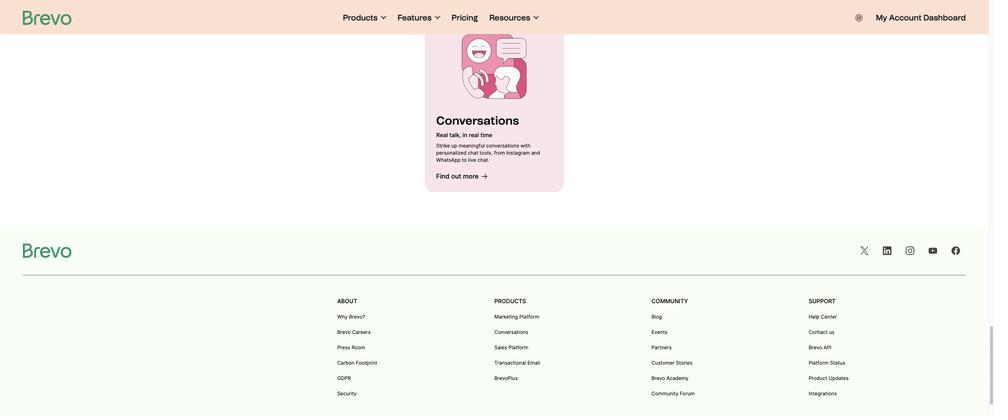 Task type: describe. For each thing, give the bounding box(es) containing it.
brevo careers link
[[337, 329, 371, 336]]

community forum link
[[652, 390, 695, 397]]

linkedin image
[[883, 247, 892, 255]]

support
[[809, 298, 836, 305]]

why brevo?
[[337, 314, 365, 320]]

marketing platform link
[[494, 313, 539, 321]]

account
[[889, 13, 922, 23]]

brevoplus
[[494, 375, 518, 381]]

press
[[337, 345, 350, 351]]

my account dashboard
[[876, 13, 966, 23]]

chat
[[468, 150, 478, 156]]

sales platform link
[[494, 344, 528, 351]]

with
[[521, 143, 531, 149]]

products
[[494, 298, 526, 305]]

find out more
[[436, 173, 479, 180]]

customer
[[652, 360, 675, 366]]

up
[[451, 143, 457, 149]]

updates
[[829, 375, 849, 381]]

transactional email link
[[494, 360, 540, 367]]

platform for sales platform
[[509, 345, 528, 351]]

product updates
[[809, 375, 849, 381]]

help
[[809, 314, 820, 320]]

stories
[[676, 360, 693, 366]]

my account dashboard link
[[876, 13, 966, 23]]

help center
[[809, 314, 837, 320]]

resources
[[489, 13, 530, 23]]

transactional email
[[494, 360, 540, 366]]

partners
[[652, 345, 672, 351]]

press room link
[[337, 344, 365, 351]]

product updates link
[[809, 375, 849, 382]]

status
[[830, 360, 845, 366]]

brevo academy
[[652, 375, 689, 381]]

why brevo? link
[[337, 313, 365, 321]]

brevo?
[[349, 314, 365, 320]]

events link
[[652, 329, 668, 336]]

marketing
[[494, 314, 518, 320]]

careers
[[352, 329, 371, 335]]

platform for marketing platform
[[519, 314, 539, 320]]

whatsapp
[[436, 157, 461, 163]]

my
[[876, 13, 887, 23]]

pricing link
[[452, 13, 478, 23]]

api
[[824, 345, 832, 351]]

marketing platform
[[494, 314, 539, 320]]

twitter image
[[860, 247, 869, 255]]

resources link
[[489, 13, 539, 23]]

instagram
[[506, 150, 530, 156]]

conversations link
[[494, 329, 528, 336]]

find
[[436, 173, 450, 180]]

community
[[652, 391, 679, 397]]

customer stories
[[652, 360, 693, 366]]

conversations
[[486, 143, 519, 149]]

1 brevo image from the top
[[23, 11, 71, 25]]

brevo for brevo api
[[809, 345, 822, 351]]

real
[[436, 132, 448, 139]]

features link
[[398, 13, 440, 23]]

email
[[528, 360, 540, 366]]

customer stories link
[[652, 360, 693, 367]]

forum
[[680, 391, 695, 397]]

facebook image
[[952, 247, 960, 255]]



Task type: vqa. For each thing, say whether or not it's contained in the screenshot.


Task type: locate. For each thing, give the bounding box(es) containing it.
to
[[462, 157, 467, 163]]

chat.
[[478, 157, 489, 163]]

footprint
[[356, 360, 377, 366]]

integrations link
[[809, 390, 837, 397]]

0 horizontal spatial brevo
[[337, 329, 351, 335]]

real talk, in real time
[[436, 132, 493, 139]]

live
[[468, 157, 476, 163]]

products
[[343, 13, 378, 23]]

more
[[463, 173, 479, 180]]

partners link
[[652, 344, 672, 351]]

brevo api link
[[809, 344, 832, 351]]

sales platform
[[494, 345, 528, 351]]

personalized
[[436, 150, 467, 156]]

help center link
[[809, 313, 837, 321]]

gdpr link
[[337, 375, 351, 382]]

from
[[494, 150, 505, 156]]

community
[[652, 298, 688, 305]]

strike up meaningful conversations with personalized chat tools, from instagram and whatsapp to live chat.
[[436, 143, 540, 163]]

contact
[[809, 329, 828, 335]]

brevo careers
[[337, 329, 371, 335]]

product
[[809, 375, 827, 381]]

talk,
[[450, 132, 461, 139]]

conversations
[[436, 114, 519, 128], [494, 329, 528, 335]]

brevo for brevo academy
[[652, 375, 665, 381]]

brevo api
[[809, 345, 832, 351]]

platform
[[519, 314, 539, 320], [509, 345, 528, 351], [809, 360, 829, 366]]

brevoplus link
[[494, 375, 518, 382]]

carbon
[[337, 360, 355, 366]]

brevo up press
[[337, 329, 351, 335]]

brevo down customer
[[652, 375, 665, 381]]

gdpr
[[337, 375, 351, 381]]

platform right marketing
[[519, 314, 539, 320]]

sales
[[494, 345, 507, 351]]

features
[[398, 13, 432, 23]]

integrations
[[809, 391, 837, 397]]

in
[[463, 132, 467, 139]]

brevo left the "api"
[[809, 345, 822, 351]]

brevo for brevo careers
[[337, 329, 351, 335]]

brevo image
[[23, 11, 71, 25], [23, 244, 71, 258]]

conversations up real
[[436, 114, 519, 128]]

2 horizontal spatial brevo
[[809, 345, 822, 351]]

platform status link
[[809, 360, 845, 367]]

1 vertical spatial brevo
[[809, 345, 822, 351]]

2 vertical spatial platform
[[809, 360, 829, 366]]

strike
[[436, 143, 450, 149]]

0 vertical spatial brevo
[[337, 329, 351, 335]]

about
[[337, 298, 357, 305]]

and
[[531, 150, 540, 156]]

tools,
[[480, 150, 493, 156]]

community forum
[[652, 391, 695, 397]]

out
[[451, 173, 461, 180]]

1 vertical spatial conversations
[[494, 329, 528, 335]]

1 horizontal spatial brevo
[[652, 375, 665, 381]]

instagram image
[[906, 247, 915, 255]]

blog
[[652, 314, 662, 320]]

youtube image
[[929, 247, 937, 255]]

academy
[[667, 375, 689, 381]]

dashboard
[[924, 13, 966, 23]]

home hero image image
[[459, 31, 530, 102]]

blog link
[[652, 313, 662, 321]]

meaningful
[[459, 143, 485, 149]]

1 vertical spatial platform
[[509, 345, 528, 351]]

0 vertical spatial brevo image
[[23, 11, 71, 25]]

1 vertical spatial brevo image
[[23, 244, 71, 258]]

press room
[[337, 345, 365, 351]]

real
[[469, 132, 479, 139]]

2 vertical spatial brevo
[[652, 375, 665, 381]]

platform status
[[809, 360, 845, 366]]

transactional
[[494, 360, 526, 366]]

security
[[337, 391, 357, 397]]

platform up transactional email at bottom
[[509, 345, 528, 351]]

button image
[[855, 14, 863, 21]]

contact us link
[[809, 329, 835, 336]]

security link
[[337, 390, 357, 397]]

conversations up sales platform
[[494, 329, 528, 335]]

platform down the brevo api link
[[809, 360, 829, 366]]

pricing
[[452, 13, 478, 23]]

center
[[821, 314, 837, 320]]

0 vertical spatial platform
[[519, 314, 539, 320]]

us
[[829, 329, 835, 335]]

2 brevo image from the top
[[23, 244, 71, 258]]

carbon footprint
[[337, 360, 377, 366]]

carbon footprint link
[[337, 360, 377, 367]]

0 vertical spatial conversations
[[436, 114, 519, 128]]

room
[[352, 345, 365, 351]]

events
[[652, 329, 668, 335]]

brevo academy link
[[652, 375, 689, 382]]

why
[[337, 314, 348, 320]]

time
[[481, 132, 493, 139]]

products link
[[343, 13, 386, 23]]



